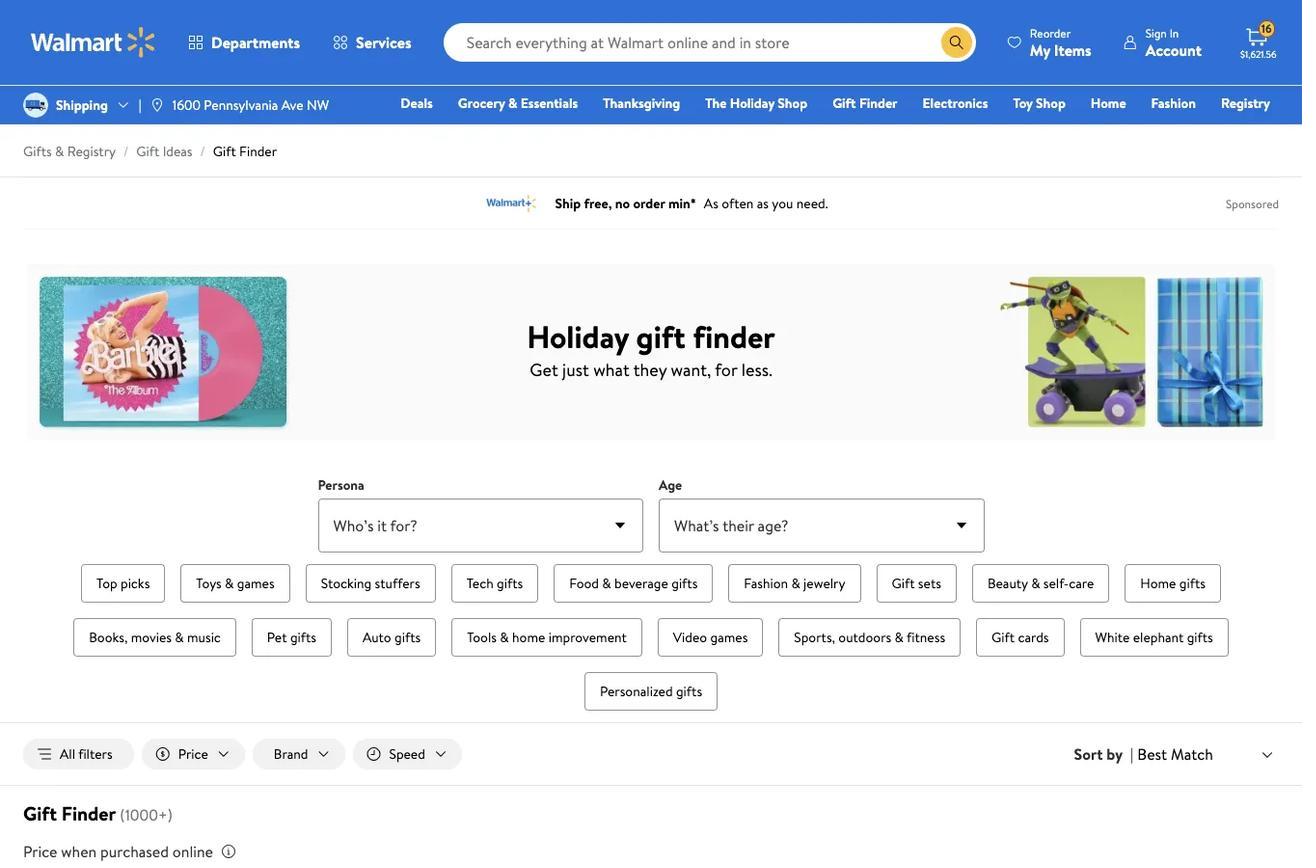 Task type: locate. For each thing, give the bounding box(es) containing it.
holiday gift finder get just what they want, for less.
[[527, 315, 776, 382]]

games right video
[[711, 628, 748, 648]]

fashion for fashion & jewelry
[[744, 574, 789, 594]]

registry up walmart+ link
[[1222, 94, 1271, 113]]

all filters
[[60, 745, 113, 764]]

fashion & jewelry list item
[[725, 561, 865, 607]]

0 horizontal spatial finder
[[62, 801, 116, 827]]

reorder
[[1031, 25, 1072, 41]]

& for food
[[603, 574, 612, 594]]

1 shop from the left
[[778, 94, 808, 113]]

gifts for pet gifts
[[290, 628, 317, 648]]

toy shop
[[1014, 94, 1066, 113]]

 image
[[23, 93, 48, 118], [149, 97, 165, 113]]

gifts
[[23, 142, 52, 161]]

group containing top picks
[[69, 561, 1233, 715]]

0 horizontal spatial shop
[[778, 94, 808, 113]]

finder up when
[[62, 801, 116, 827]]

0 vertical spatial holiday
[[730, 94, 775, 113]]

pet gifts
[[267, 628, 317, 648]]

price when purchased online
[[23, 842, 213, 863]]

best
[[1138, 744, 1168, 765]]

0 horizontal spatial |
[[139, 96, 142, 115]]

finder for gift finder (1000+)
[[62, 801, 116, 827]]

fashion inside button
[[744, 574, 789, 594]]

home for home
[[1091, 94, 1127, 113]]

all filters button
[[23, 739, 134, 770]]

1600
[[172, 96, 201, 115]]

1 horizontal spatial shop
[[1037, 94, 1066, 113]]

pennsylvania
[[204, 96, 278, 115]]

1 horizontal spatial registry
[[1222, 94, 1271, 113]]

games
[[237, 574, 275, 594], [711, 628, 748, 648]]

debit
[[1155, 121, 1188, 140]]

 image left shipping
[[23, 93, 48, 118]]

& for tools
[[500, 628, 509, 648]]

1 horizontal spatial fashion
[[1152, 94, 1197, 113]]

speed
[[389, 745, 426, 764]]

gifts inside 'list item'
[[677, 682, 703, 702]]

registry
[[1222, 94, 1271, 113], [67, 142, 116, 161]]

fashion & jewelry button
[[729, 565, 861, 603]]

services button
[[317, 19, 428, 66]]

pet
[[267, 628, 287, 648]]

gifts right auto
[[395, 628, 421, 648]]

2 / from the left
[[200, 142, 205, 161]]

& for grocery
[[509, 94, 518, 113]]

holiday
[[730, 94, 775, 113], [527, 315, 629, 358]]

shop right toy
[[1037, 94, 1066, 113]]

beverage
[[615, 574, 669, 594]]

gift cards list item
[[973, 615, 1069, 661]]

(1000+)
[[120, 805, 173, 826]]

/ right ideas
[[200, 142, 205, 161]]

games right "toys"
[[237, 574, 275, 594]]

|
[[139, 96, 142, 115], [1131, 744, 1134, 765]]

sponsored
[[1227, 195, 1280, 212]]

 image left 1600
[[149, 97, 165, 113]]

1 / from the left
[[124, 142, 129, 161]]

gift sets button
[[877, 565, 957, 603]]

gifts right tech at bottom
[[497, 574, 523, 594]]

walmart image
[[31, 27, 156, 58]]

0 vertical spatial |
[[139, 96, 142, 115]]

food
[[570, 574, 599, 594]]

0 vertical spatial games
[[237, 574, 275, 594]]

0 horizontal spatial games
[[237, 574, 275, 594]]

tools & home improvement button
[[452, 619, 643, 657]]

tech gifts list item
[[448, 561, 543, 607]]

gifts right elephant
[[1188, 628, 1214, 648]]

toys & games
[[196, 574, 275, 594]]

gift finder link left electronics
[[824, 93, 907, 114]]

top picks
[[97, 574, 150, 594]]

 image for shipping
[[23, 93, 48, 118]]

age
[[659, 476, 683, 495]]

reorder my items
[[1031, 25, 1092, 60]]

registry down shipping
[[67, 142, 116, 161]]

sets
[[919, 574, 942, 594]]

1 vertical spatial fashion
[[744, 574, 789, 594]]

home up one
[[1091, 94, 1127, 113]]

0 horizontal spatial gift finder link
[[213, 142, 277, 161]]

walmart+
[[1214, 121, 1271, 140]]

gift for gift sets
[[892, 574, 915, 594]]

video games list item
[[654, 615, 768, 661]]

fashion left jewelry
[[744, 574, 789, 594]]

/
[[124, 142, 129, 161], [200, 142, 205, 161]]

price inside dropdown button
[[178, 745, 208, 764]]

nw
[[307, 96, 329, 115]]

& right food
[[603, 574, 612, 594]]

gift inside button
[[892, 574, 915, 594]]

& right "toys"
[[225, 574, 234, 594]]

they
[[634, 358, 667, 382]]

gifts inside 'list item'
[[290, 628, 317, 648]]

gift left sets
[[892, 574, 915, 594]]

1 horizontal spatial |
[[1131, 744, 1134, 765]]

0 vertical spatial price
[[178, 745, 208, 764]]

& for toys
[[225, 574, 234, 594]]

0 horizontal spatial home
[[1091, 94, 1127, 113]]

gift inside "button"
[[992, 628, 1015, 648]]

& right the grocery in the left top of the page
[[509, 94, 518, 113]]

0 horizontal spatial holiday
[[527, 315, 629, 358]]

2 shop from the left
[[1037, 94, 1066, 113]]

stocking stuffers list item
[[302, 561, 440, 607]]

/ left gift ideas link
[[124, 142, 129, 161]]

gift right the holiday shop link
[[833, 94, 857, 113]]

gifts right pet
[[290, 628, 317, 648]]

online
[[173, 842, 213, 863]]

group
[[69, 561, 1233, 715]]

0 horizontal spatial  image
[[23, 93, 48, 118]]

video games button
[[658, 619, 764, 657]]

& for fashion
[[792, 574, 801, 594]]

0 horizontal spatial /
[[124, 142, 129, 161]]

sports, outdoors & fitness
[[795, 628, 946, 648]]

tools
[[467, 628, 497, 648]]

1 vertical spatial registry
[[67, 142, 116, 161]]

fashion link
[[1143, 93, 1205, 114]]

Walmart Site-Wide search field
[[444, 23, 977, 62]]

home up elephant
[[1141, 574, 1177, 594]]

shop
[[778, 94, 808, 113], [1037, 94, 1066, 113]]

fashion & jewelry
[[744, 574, 846, 594]]

gift left ideas
[[136, 142, 160, 161]]

$1,621.56
[[1241, 47, 1277, 61]]

2 horizontal spatial finder
[[860, 94, 898, 113]]

0 vertical spatial finder
[[860, 94, 898, 113]]

0 horizontal spatial price
[[23, 842, 57, 863]]

2 vertical spatial finder
[[62, 801, 116, 827]]

departments
[[211, 32, 300, 53]]

fashion up debit
[[1152, 94, 1197, 113]]

1 vertical spatial price
[[23, 842, 57, 863]]

grocery
[[458, 94, 505, 113]]

1 horizontal spatial price
[[178, 745, 208, 764]]

1600 pennsylvania ave nw
[[172, 96, 329, 115]]

search icon image
[[950, 35, 965, 50]]

| inside the sort and filter section element
[[1131, 744, 1134, 765]]

books, movies & music list item
[[70, 615, 240, 661]]

gifts right personalized
[[677, 682, 703, 702]]

gift sets
[[892, 574, 942, 594]]

gifts up elephant
[[1180, 574, 1206, 594]]

Search search field
[[444, 23, 977, 62]]

1 vertical spatial home
[[1141, 574, 1177, 594]]

0 vertical spatial gift finder link
[[824, 93, 907, 114]]

1 horizontal spatial finder
[[239, 142, 277, 161]]

gift ideas link
[[136, 142, 193, 161]]

0 horizontal spatial fashion
[[744, 574, 789, 594]]

white elephant gifts list item
[[1077, 615, 1233, 661]]

1 horizontal spatial home
[[1141, 574, 1177, 594]]

0 vertical spatial fashion
[[1152, 94, 1197, 113]]

1 vertical spatial holiday
[[527, 315, 629, 358]]

the holiday shop
[[706, 94, 808, 113]]

fitness
[[907, 628, 946, 648]]

personalized gifts
[[600, 682, 703, 702]]

less.
[[742, 358, 773, 382]]

get
[[530, 358, 559, 382]]

0 vertical spatial home
[[1091, 94, 1127, 113]]

deals
[[401, 94, 433, 113]]

gift
[[637, 315, 686, 358]]

gift left "cards"
[[992, 628, 1015, 648]]

toys & games list item
[[177, 561, 294, 607]]

auto gifts
[[363, 628, 421, 648]]

0 horizontal spatial registry
[[67, 142, 116, 161]]

gift for gift finder
[[833, 94, 857, 113]]

finder down 1600 pennsylvania ave nw
[[239, 142, 277, 161]]

gifts for auto gifts
[[395, 628, 421, 648]]

sort by |
[[1075, 744, 1134, 765]]

home inside button
[[1141, 574, 1177, 594]]

stocking stuffers
[[321, 574, 421, 594]]

holiday inside the holiday gift finder get just what they want, for less.
[[527, 315, 629, 358]]

electronics
[[923, 94, 989, 113]]

match
[[1172, 744, 1214, 765]]

1 horizontal spatial  image
[[149, 97, 165, 113]]

& right tools
[[500, 628, 509, 648]]

gift cards
[[992, 628, 1050, 648]]

home gifts list item
[[1122, 561, 1226, 607]]

shipping
[[56, 96, 108, 115]]

| right by
[[1131, 744, 1134, 765]]

gift down all filters 'button' on the left bottom of page
[[23, 801, 57, 827]]

&
[[509, 94, 518, 113], [55, 142, 64, 161], [225, 574, 234, 594], [603, 574, 612, 594], [792, 574, 801, 594], [1032, 574, 1041, 594], [175, 628, 184, 648], [500, 628, 509, 648], [895, 628, 904, 648]]

gift finder link down pennsylvania
[[213, 142, 277, 161]]

& left music
[[175, 628, 184, 648]]

finder left electronics
[[860, 94, 898, 113]]

& left self-
[[1032, 574, 1041, 594]]

1 horizontal spatial holiday
[[730, 94, 775, 113]]

registry inside registry one debit
[[1222, 94, 1271, 113]]

1 horizontal spatial games
[[711, 628, 748, 648]]

the holiday shop link
[[697, 93, 817, 114]]

grocery & essentials
[[458, 94, 578, 113]]

| left 1600
[[139, 96, 142, 115]]

gift right ideas
[[213, 142, 236, 161]]

toy shop link
[[1005, 93, 1075, 114]]

gift for gift finder (1000+)
[[23, 801, 57, 827]]

1 horizontal spatial /
[[200, 142, 205, 161]]

0 vertical spatial registry
[[1222, 94, 1271, 113]]

fashion for fashion
[[1152, 94, 1197, 113]]

& right gifts
[[55, 142, 64, 161]]

tech
[[467, 574, 494, 594]]

care
[[1070, 574, 1095, 594]]

1 vertical spatial |
[[1131, 744, 1134, 765]]

shop left the gift finder
[[778, 94, 808, 113]]

personalized
[[600, 682, 673, 702]]

stocking stuffers button
[[306, 565, 436, 603]]

& left jewelry
[[792, 574, 801, 594]]

1 horizontal spatial gift finder link
[[824, 93, 907, 114]]



Task type: describe. For each thing, give the bounding box(es) containing it.
purchased
[[100, 842, 169, 863]]

top
[[97, 574, 117, 594]]

finder
[[693, 315, 776, 358]]

jewelry
[[804, 574, 846, 594]]

gifts & registry / gift ideas / gift finder
[[23, 142, 277, 161]]

food & beverage gifts button
[[554, 565, 714, 603]]

sign
[[1146, 25, 1168, 41]]

picks
[[121, 574, 150, 594]]

brand
[[274, 745, 308, 764]]

books,
[[89, 628, 128, 648]]

departments button
[[172, 19, 317, 66]]

movies
[[131, 628, 172, 648]]

tools & home improvement list item
[[448, 615, 646, 661]]

sports, outdoors & fitness list item
[[775, 615, 965, 661]]

gifts & registry link
[[23, 142, 116, 161]]

sign in account
[[1146, 25, 1203, 60]]

gifts for personalized gifts
[[677, 682, 703, 702]]

video games
[[673, 628, 748, 648]]

toys & games button
[[181, 565, 290, 603]]

cards
[[1019, 628, 1050, 648]]

food & beverage gifts
[[570, 574, 698, 594]]

auto
[[363, 628, 392, 648]]

16
[[1262, 20, 1273, 37]]

gifts for home gifts
[[1180, 574, 1206, 594]]

finder for gift finder
[[860, 94, 898, 113]]

legal information image
[[221, 845, 236, 860]]

personalized gifts button
[[585, 673, 718, 711]]

the
[[706, 94, 727, 113]]

best match button
[[1134, 742, 1280, 768]]

gift sets list item
[[873, 561, 961, 607]]

want,
[[671, 358, 712, 382]]

thanksgiving
[[603, 94, 681, 113]]

services
[[356, 32, 412, 53]]

toy
[[1014, 94, 1033, 113]]

sports, outdoors & fitness button
[[779, 619, 961, 657]]

gifts inside list item
[[1188, 628, 1214, 648]]

gift finder (1000+)
[[23, 801, 173, 827]]

gifts right beverage
[[672, 574, 698, 594]]

beauty & self-care button
[[973, 565, 1110, 603]]

home for home gifts
[[1141, 574, 1177, 594]]

gift cards button
[[977, 619, 1065, 657]]

food & beverage gifts list item
[[550, 561, 717, 607]]

pet gifts button
[[252, 619, 332, 657]]

when
[[61, 842, 97, 863]]

& left fitness
[[895, 628, 904, 648]]

white elephant gifts
[[1096, 628, 1214, 648]]

1 vertical spatial games
[[711, 628, 748, 648]]

tech gifts button
[[451, 565, 539, 603]]

electronics link
[[915, 93, 997, 114]]

holiday gift finder image
[[27, 265, 1276, 440]]

sort and filter section element
[[0, 724, 1303, 786]]

top picks button
[[81, 565, 165, 603]]

tech gifts
[[467, 574, 523, 594]]

sort
[[1075, 744, 1104, 765]]

top picks list item
[[77, 561, 169, 607]]

beauty & self-care
[[988, 574, 1095, 594]]

pet gifts list item
[[248, 615, 336, 661]]

all
[[60, 745, 75, 764]]

my
[[1031, 39, 1051, 60]]

beauty & self-care list item
[[969, 561, 1114, 607]]

ideas
[[163, 142, 193, 161]]

just
[[563, 358, 590, 382]]

home gifts button
[[1126, 565, 1222, 603]]

1 vertical spatial finder
[[239, 142, 277, 161]]

stuffers
[[375, 574, 421, 594]]

auto gifts list item
[[344, 615, 440, 661]]

& for gifts
[[55, 142, 64, 161]]

stocking
[[321, 574, 372, 594]]

white elephant gifts button
[[1081, 619, 1229, 657]]

filters
[[78, 745, 113, 764]]

elephant
[[1134, 628, 1185, 648]]

items
[[1055, 39, 1092, 60]]

price for price when purchased online
[[23, 842, 57, 863]]

improvement
[[549, 628, 627, 648]]

music
[[187, 628, 221, 648]]

registry link
[[1213, 93, 1280, 114]]

for
[[716, 358, 738, 382]]

in
[[1170, 25, 1180, 41]]

 image for 1600 pennsylvania ave nw
[[149, 97, 165, 113]]

best match
[[1138, 744, 1214, 765]]

price for price
[[178, 745, 208, 764]]

one
[[1123, 121, 1152, 140]]

by
[[1107, 744, 1124, 765]]

1 vertical spatial gift finder link
[[213, 142, 277, 161]]

& for beauty
[[1032, 574, 1041, 594]]

self-
[[1044, 574, 1070, 594]]

gift for gift cards
[[992, 628, 1015, 648]]

holiday inside the holiday shop link
[[730, 94, 775, 113]]

gifts for tech gifts
[[497, 574, 523, 594]]

books, movies & music
[[89, 628, 221, 648]]

gift finder
[[833, 94, 898, 113]]

registry one debit
[[1123, 94, 1271, 140]]

personalized gifts list item
[[581, 669, 722, 715]]

grocery & essentials link
[[450, 93, 587, 114]]

brand button
[[253, 739, 345, 770]]

home link
[[1083, 93, 1136, 114]]

white
[[1096, 628, 1131, 648]]



Task type: vqa. For each thing, say whether or not it's contained in the screenshot.
Holiday gift finder IMAGE
yes



